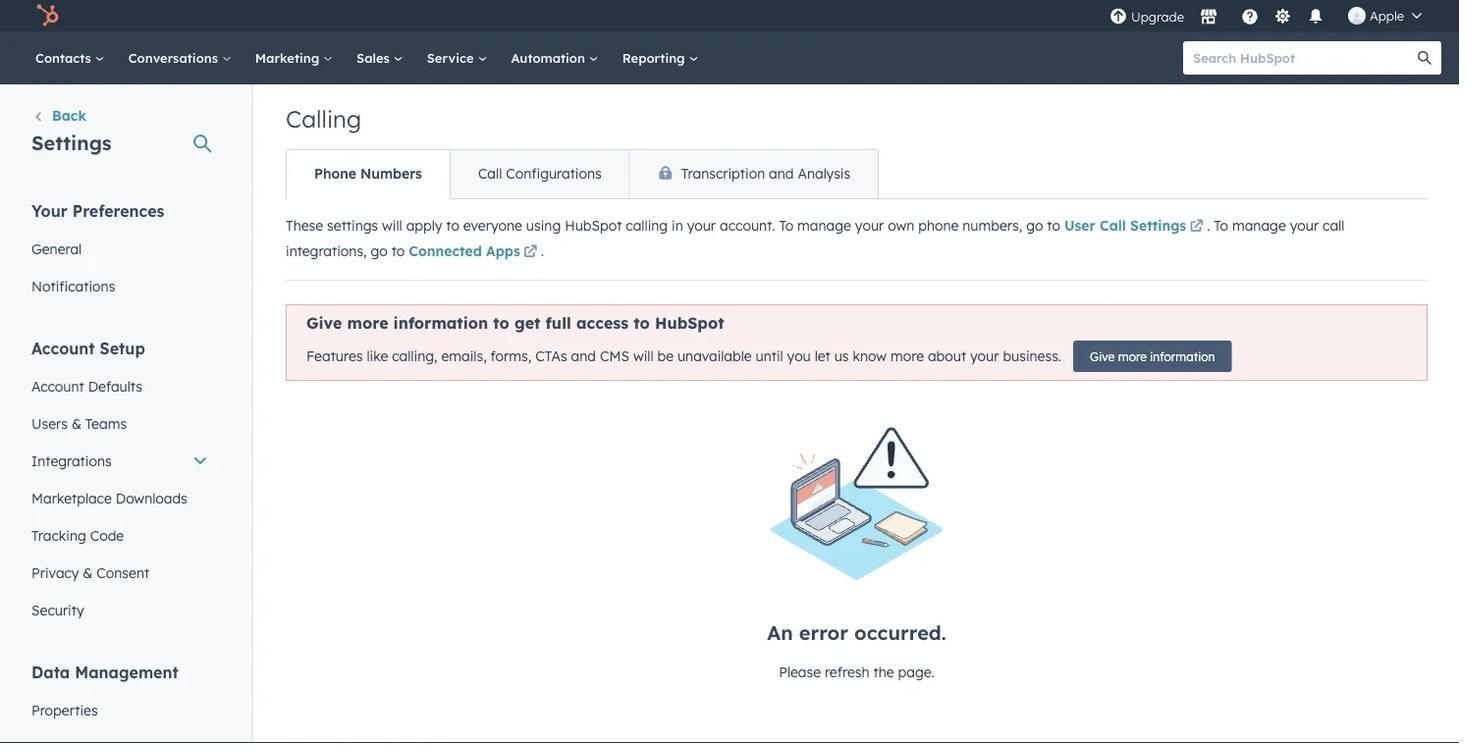 Task type: describe. For each thing, give the bounding box(es) containing it.
marketing link
[[243, 31, 345, 84]]

to left "user"
[[1047, 217, 1060, 234]]

teams
[[85, 415, 127, 432]]

and inside button
[[769, 165, 794, 182]]

general link
[[20, 230, 220, 268]]

user call settings link
[[1064, 216, 1207, 239]]

automation
[[511, 50, 589, 66]]

let
[[815, 348, 830, 365]]

properties link
[[20, 692, 220, 729]]

management
[[75, 662, 178, 682]]

users & teams
[[31, 415, 127, 432]]

ctas
[[535, 348, 567, 365]]

search button
[[1408, 41, 1441, 75]]

transcription and analysis
[[681, 165, 850, 182]]

1 horizontal spatial call
[[1100, 217, 1126, 234]]

1 manage from the left
[[797, 217, 851, 234]]

phone
[[918, 217, 959, 234]]

contacts link
[[24, 31, 117, 84]]

1 horizontal spatial will
[[633, 348, 654, 365]]

an error occurred.
[[767, 620, 946, 645]]

account for account defaults
[[31, 378, 84, 395]]

go inside . to manage your call integrations, go to
[[371, 242, 388, 259]]

account defaults link
[[20, 368, 220, 405]]

bob builder image
[[1348, 7, 1366, 25]]

give more information link
[[1073, 341, 1232, 372]]

user
[[1064, 217, 1095, 234]]

calling,
[[392, 348, 437, 365]]

account setup
[[31, 338, 145, 358]]

page.
[[898, 663, 935, 680]]

phone numbers
[[314, 165, 422, 182]]

0 vertical spatial hubspot
[[565, 217, 622, 234]]

to left get
[[493, 313, 509, 333]]

settings link
[[1270, 5, 1295, 26]]

consent
[[97, 564, 149, 581]]

occurred.
[[854, 620, 946, 645]]

phone
[[314, 165, 356, 182]]

about
[[928, 348, 966, 365]]

defaults
[[88, 378, 142, 395]]

account.
[[720, 217, 775, 234]]

downloads
[[116, 489, 187, 507]]

sales
[[356, 50, 393, 66]]

calling
[[626, 217, 668, 234]]

tracking code
[[31, 527, 124, 544]]

in
[[672, 217, 683, 234]]

integrations,
[[286, 242, 367, 259]]

until
[[756, 348, 783, 365]]

1 link opens in a new window image from the top
[[1190, 216, 1203, 239]]

help image
[[1241, 9, 1259, 27]]

your preferences element
[[20, 200, 220, 305]]

business.
[[1003, 348, 1061, 365]]

search image
[[1418, 51, 1432, 65]]

0 horizontal spatial settings
[[31, 130, 111, 155]]

information for give more information
[[1150, 349, 1215, 364]]

settings
[[327, 217, 378, 234]]

everyone
[[463, 217, 522, 234]]

manage inside . to manage your call integrations, go to
[[1232, 217, 1286, 234]]

menu containing apple
[[1108, 0, 1435, 31]]

an error occurred. alert
[[286, 420, 1428, 684]]

privacy & consent link
[[20, 554, 220, 592]]

account setup element
[[20, 337, 220, 629]]

security
[[31, 601, 84, 619]]

give for give more information
[[1090, 349, 1115, 364]]

code
[[90, 527, 124, 544]]

conversations link
[[117, 31, 243, 84]]

calling
[[286, 104, 361, 134]]

information for give more information to get full access to hubspot
[[393, 313, 488, 333]]

to inside . to manage your call integrations, go to
[[1214, 217, 1228, 234]]

tracking code link
[[20, 517, 220, 554]]

call configurations
[[478, 165, 602, 182]]

integrations button
[[20, 442, 220, 480]]

like
[[367, 348, 388, 365]]

access
[[576, 313, 629, 333]]

marketplace downloads link
[[20, 480, 220, 517]]

please
[[779, 663, 821, 680]]

to up connected
[[446, 217, 459, 234]]

1 horizontal spatial hubspot
[[655, 313, 724, 333]]

general
[[31, 240, 82, 257]]

be
[[657, 348, 674, 365]]

give for give more information to get full access to hubspot
[[306, 313, 342, 333]]

account defaults
[[31, 378, 142, 395]]

more for give more information to get full access to hubspot
[[347, 313, 388, 333]]

own
[[888, 217, 914, 234]]

transcription and analysis button
[[629, 150, 878, 198]]

conversations
[[128, 50, 222, 66]]

apple button
[[1336, 0, 1433, 31]]

refresh
[[825, 663, 870, 680]]

1 to from the left
[[779, 217, 793, 234]]

cms
[[600, 348, 629, 365]]

error
[[799, 620, 848, 645]]

using
[[526, 217, 561, 234]]

call configurations link
[[450, 150, 629, 198]]

numbers,
[[963, 217, 1022, 234]]

hubspot image
[[35, 4, 59, 27]]

connected apps
[[409, 242, 520, 259]]

user call settings
[[1064, 217, 1186, 234]]

. to manage your call integrations, go to
[[286, 217, 1345, 259]]

apply
[[406, 217, 442, 234]]

help button
[[1233, 0, 1267, 31]]

0 vertical spatial go
[[1026, 217, 1043, 234]]

your right in
[[687, 217, 716, 234]]

marketplace
[[31, 489, 112, 507]]

give more information to get full access to hubspot
[[306, 313, 724, 333]]



Task type: vqa. For each thing, say whether or not it's contained in the screenshot.
Your products or user roles don't give you access to this tool. You may want to reach out your account administrator for more information.
no



Task type: locate. For each thing, give the bounding box(es) containing it.
0 horizontal spatial call
[[478, 165, 502, 182]]

0 vertical spatial account
[[31, 338, 95, 358]]

more
[[347, 313, 388, 333], [891, 348, 924, 365], [1118, 349, 1147, 364]]

to
[[779, 217, 793, 234], [1214, 217, 1228, 234]]

0 vertical spatial and
[[769, 165, 794, 182]]

us
[[834, 348, 849, 365]]

service
[[427, 50, 478, 66]]

please refresh the page.
[[779, 663, 935, 680]]

1 vertical spatial &
[[83, 564, 93, 581]]

will left be
[[633, 348, 654, 365]]

link opens in a new window image
[[524, 241, 537, 264], [524, 245, 537, 259]]

give
[[306, 313, 342, 333], [1090, 349, 1115, 364]]

1 vertical spatial go
[[371, 242, 388, 259]]

notifications image
[[1307, 9, 1324, 27]]

2 link opens in a new window image from the top
[[524, 245, 537, 259]]

back
[[52, 107, 86, 124]]

1 vertical spatial will
[[633, 348, 654, 365]]

tracking
[[31, 527, 86, 544]]

forms,
[[491, 348, 531, 365]]

& right privacy
[[83, 564, 93, 581]]

privacy
[[31, 564, 79, 581]]

1 horizontal spatial more
[[891, 348, 924, 365]]

1 vertical spatial information
[[1150, 349, 1215, 364]]

call
[[1323, 217, 1345, 234]]

account
[[31, 338, 95, 358], [31, 378, 84, 395]]

contacts
[[35, 50, 95, 66]]

get
[[514, 313, 540, 333]]

security link
[[20, 592, 220, 629]]

notifications button
[[1299, 0, 1332, 31]]

0 horizontal spatial give
[[306, 313, 342, 333]]

reporting
[[622, 50, 689, 66]]

2 manage from the left
[[1232, 217, 1286, 234]]

go down settings
[[371, 242, 388, 259]]

link opens in a new window image inside connected apps link
[[524, 245, 537, 259]]

0 horizontal spatial &
[[72, 415, 81, 432]]

2 link opens in a new window image from the top
[[1190, 220, 1203, 234]]

1 account from the top
[[31, 338, 95, 358]]

1 vertical spatial call
[[1100, 217, 1126, 234]]

marketplaces image
[[1200, 9, 1217, 27]]

give more information
[[1090, 349, 1215, 364]]

manage left call
[[1232, 217, 1286, 234]]

settings image
[[1274, 8, 1292, 26]]

2 horizontal spatial more
[[1118, 349, 1147, 364]]

Search HubSpot search field
[[1183, 41, 1424, 75]]

0 horizontal spatial go
[[371, 242, 388, 259]]

data management
[[31, 662, 178, 682]]

1 vertical spatial hubspot
[[655, 313, 724, 333]]

and left analysis
[[769, 165, 794, 182]]

emails,
[[441, 348, 487, 365]]

0 horizontal spatial more
[[347, 313, 388, 333]]

service link
[[415, 31, 499, 84]]

settings down back
[[31, 130, 111, 155]]

navigation containing phone numbers
[[286, 149, 879, 199]]

will left the apply on the top
[[382, 217, 402, 234]]

these settings will apply to everyone using hubspot calling in your account. to manage your own phone numbers, go to
[[286, 217, 1064, 234]]

your right about
[[970, 348, 999, 365]]

and left cms
[[571, 348, 596, 365]]

hubspot link
[[24, 4, 74, 27]]

1 horizontal spatial to
[[1214, 217, 1228, 234]]

account up account defaults on the bottom
[[31, 338, 95, 358]]

link opens in a new window image
[[1190, 216, 1203, 239], [1190, 220, 1203, 234]]

configurations
[[506, 165, 602, 182]]

apple
[[1370, 7, 1404, 24]]

users & teams link
[[20, 405, 220, 442]]

upgrade image
[[1109, 8, 1127, 26]]

to inside . to manage your call integrations, go to
[[391, 242, 405, 259]]

0 vertical spatial give
[[306, 313, 342, 333]]

give right business.
[[1090, 349, 1115, 364]]

account up users
[[31, 378, 84, 395]]

1 horizontal spatial manage
[[1232, 217, 1286, 234]]

setup
[[100, 338, 145, 358]]

0 horizontal spatial to
[[779, 217, 793, 234]]

your preferences
[[31, 201, 164, 220]]

& for users
[[72, 415, 81, 432]]

features like calling, emails, forms, ctas and cms will be unavailable until you let us know more about your business.
[[306, 348, 1061, 365]]

analysis
[[798, 165, 850, 182]]

menu
[[1108, 0, 1435, 31]]

data management element
[[20, 661, 220, 743]]

manage down analysis
[[797, 217, 851, 234]]

these
[[286, 217, 323, 234]]

phone numbers link
[[287, 150, 450, 198]]

1 vertical spatial give
[[1090, 349, 1115, 364]]

. down the using
[[541, 242, 544, 259]]

to right access
[[634, 313, 650, 333]]

know
[[853, 348, 887, 365]]

account for account setup
[[31, 338, 95, 358]]

connected
[[409, 242, 482, 259]]

your
[[31, 201, 68, 220]]

you
[[787, 348, 811, 365]]

0 horizontal spatial .
[[541, 242, 544, 259]]

1 link opens in a new window image from the top
[[524, 241, 537, 264]]

to
[[446, 217, 459, 234], [1047, 217, 1060, 234], [391, 242, 405, 259], [493, 313, 509, 333], [634, 313, 650, 333]]

. for . to manage your call integrations, go to
[[1207, 217, 1210, 234]]

0 horizontal spatial manage
[[797, 217, 851, 234]]

to left connected
[[391, 242, 405, 259]]

navigation
[[286, 149, 879, 199]]

properties
[[31, 702, 98, 719]]

call right "user"
[[1100, 217, 1126, 234]]

call up everyone
[[478, 165, 502, 182]]

to right user call settings link at the top of the page
[[1214, 217, 1228, 234]]

settings
[[31, 130, 111, 155], [1130, 217, 1186, 234]]

0 horizontal spatial information
[[393, 313, 488, 333]]

2 to from the left
[[1214, 217, 1228, 234]]

information
[[393, 313, 488, 333], [1150, 349, 1215, 364]]

the
[[873, 663, 894, 680]]

back link
[[31, 106, 86, 129]]

2 account from the top
[[31, 378, 84, 395]]

will
[[382, 217, 402, 234], [633, 348, 654, 365]]

1 vertical spatial and
[[571, 348, 596, 365]]

hubspot up features like calling, emails, forms, ctas and cms will be unavailable until you let us know more about your business.
[[655, 313, 724, 333]]

transcription
[[681, 165, 765, 182]]

. right user call settings
[[1207, 217, 1210, 234]]

1 vertical spatial account
[[31, 378, 84, 395]]

your left call
[[1290, 217, 1319, 234]]

0 horizontal spatial and
[[571, 348, 596, 365]]

&
[[72, 415, 81, 432], [83, 564, 93, 581]]

1 horizontal spatial .
[[1207, 217, 1210, 234]]

0 vertical spatial call
[[478, 165, 502, 182]]

to right account.
[[779, 217, 793, 234]]

1 horizontal spatial give
[[1090, 349, 1115, 364]]

more for give more information
[[1118, 349, 1147, 364]]

an
[[767, 620, 793, 645]]

0 vertical spatial information
[[393, 313, 488, 333]]

1 vertical spatial .
[[541, 242, 544, 259]]

marketplace downloads
[[31, 489, 187, 507]]

and
[[769, 165, 794, 182], [571, 348, 596, 365]]

0 horizontal spatial hubspot
[[565, 217, 622, 234]]

preferences
[[72, 201, 164, 220]]

1 horizontal spatial and
[[769, 165, 794, 182]]

& for privacy
[[83, 564, 93, 581]]

apps
[[486, 242, 520, 259]]

settings right "user"
[[1130, 217, 1186, 234]]

sales link
[[345, 31, 415, 84]]

connected apps link
[[409, 241, 541, 264]]

hubspot
[[565, 217, 622, 234], [655, 313, 724, 333]]

your left own
[[855, 217, 884, 234]]

automation link
[[499, 31, 610, 84]]

0 vertical spatial settings
[[31, 130, 111, 155]]

hubspot right the using
[[565, 217, 622, 234]]

& right users
[[72, 415, 81, 432]]

. inside . to manage your call integrations, go to
[[1207, 217, 1210, 234]]

integrations
[[31, 452, 112, 469]]

1 horizontal spatial settings
[[1130, 217, 1186, 234]]

0 vertical spatial .
[[1207, 217, 1210, 234]]

link opens in a new window image inside user call settings link
[[1190, 220, 1203, 234]]

your inside . to manage your call integrations, go to
[[1290, 217, 1319, 234]]

1 vertical spatial settings
[[1130, 217, 1186, 234]]

users
[[31, 415, 68, 432]]

. for .
[[541, 242, 544, 259]]

numbers
[[360, 165, 422, 182]]

0 vertical spatial will
[[382, 217, 402, 234]]

1 horizontal spatial go
[[1026, 217, 1043, 234]]

data
[[31, 662, 70, 682]]

upgrade
[[1131, 9, 1184, 25]]

give up features
[[306, 313, 342, 333]]

go right numbers,
[[1026, 217, 1043, 234]]

notifications link
[[20, 268, 220, 305]]

1 horizontal spatial information
[[1150, 349, 1215, 364]]

0 vertical spatial &
[[72, 415, 81, 432]]

1 horizontal spatial &
[[83, 564, 93, 581]]

settings inside user call settings link
[[1130, 217, 1186, 234]]

features
[[306, 348, 363, 365]]

0 horizontal spatial will
[[382, 217, 402, 234]]



